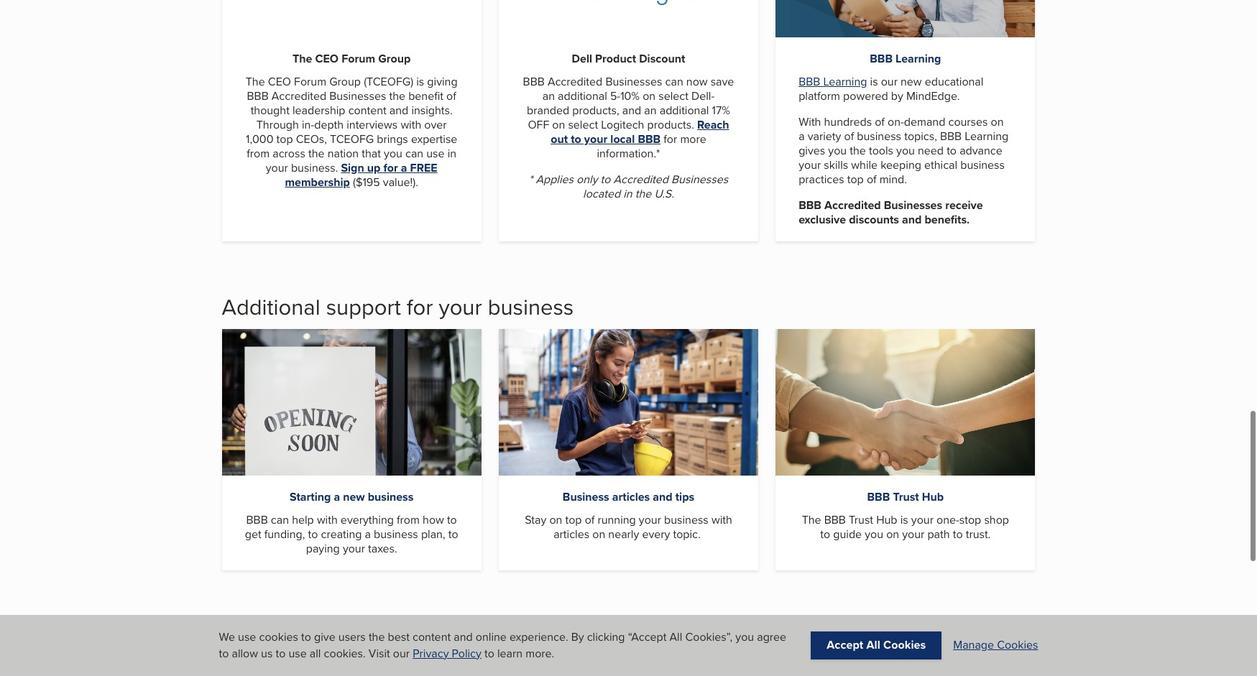 Task type: vqa. For each thing, say whether or not it's contained in the screenshot.
in-
yes



Task type: describe. For each thing, give the bounding box(es) containing it.
of inside the ceo forum group (tceofg) is giving bbb accredited businesses the benefit of thought leadership content and insights. through in-depth interviews with over 1,000 top ceos, tceofg brings expertise from across the nation that you can use in your business.
[[447, 87, 456, 104]]

reach out to your local bbb link
[[551, 116, 729, 147]]

topics,
[[905, 128, 937, 144]]

your inside the business articles and tips stay on top of running your business with articles on nearly every topic.
[[639, 512, 661, 528]]

additional support for your business
[[222, 291, 574, 323]]

to right funding,
[[308, 526, 318, 543]]

1 vertical spatial trust
[[849, 512, 873, 528]]

new inside is our new educational platform powered by mindedge.
[[901, 73, 922, 90]]

we use cookies to give users the best content and online experience. by clicking "accept all cookies", you agree to allow us to use all cookies. visit our
[[219, 629, 787, 662]]

new inside starting a new business bbb can help with everything from how to get funding, to creating a business plan, to paying your taxes.
[[343, 489, 365, 505]]

accredited inside bbb accredited businesses receive exclusive discounts and benefits.
[[825, 197, 881, 213]]

the ceo forum group logo image
[[222, 0, 482, 37]]

a inside 'with hundreds of on-demand courses on a variety of business topics, bbb learning gives you the tools you need to advance your skills while keeping ethical business practices top of mind.'
[[799, 128, 805, 144]]

benefit
[[408, 87, 444, 104]]

resources
[[420, 620, 498, 646]]

paying
[[306, 540, 340, 557]]

advance
[[960, 142, 1003, 159]]

on left nearly
[[593, 526, 605, 543]]

for more information.*
[[597, 131, 706, 162]]

of right variety
[[844, 128, 854, 144]]

mindedge.
[[906, 87, 960, 104]]

and inside the ceo forum group (tceofg) is giving bbb accredited businesses the benefit of thought leadership content and insights. through in-depth interviews with over 1,000 top ceos, tceofg brings expertise from across the nation that you can use in your business.
[[390, 102, 409, 118]]

expertise
[[411, 131, 457, 147]]

exclusive
[[799, 211, 846, 228]]

more bbb programs and resources
[[222, 620, 498, 646]]

thought
[[251, 102, 290, 118]]

business inside the business articles and tips stay on top of running your business with articles on nearly every topic.
[[664, 512, 709, 528]]

the ceo forum group
[[293, 50, 411, 67]]

the inside bbb trust hub the bbb trust hub is your one-stop shop to guide you on your path to trust.
[[802, 512, 821, 528]]

learning for the topmost bbb learning link
[[896, 50, 941, 67]]

on right stay
[[550, 512, 562, 528]]

the for the ceo forum group
[[293, 50, 312, 67]]

forum for the ceo forum group
[[342, 50, 375, 67]]

bbb trust hub the bbb trust hub is your one-stop shop to guide you on your path to trust.
[[802, 489, 1009, 543]]

0 vertical spatial bbb learning link
[[870, 50, 941, 67]]

support
[[326, 291, 401, 323]]

cookies",
[[685, 629, 733, 646]]

the for the ceo forum group (tceofg) is giving bbb accredited businesses the benefit of thought leadership content and insights. through in-depth interviews with over 1,000 top ceos, tceofg brings expertise from across the nation that you can use in your business.
[[246, 73, 265, 90]]

forum for the ceo forum group (tceofg) is giving bbb accredited businesses the benefit of thought leadership content and insights. through in-depth interviews with over 1,000 top ceos, tceofg brings expertise from across the nation that you can use in your business.
[[294, 73, 326, 90]]

can inside starting a new business bbb can help with everything from how to get funding, to creating a business plan, to paying your taxes.
[[271, 512, 289, 528]]

allow
[[232, 645, 258, 662]]

platform
[[799, 87, 840, 104]]

learn
[[497, 645, 523, 662]]

practices
[[799, 171, 844, 187]]

sign up for a free membership
[[285, 159, 438, 190]]

1 vertical spatial bbb learning
[[799, 73, 867, 90]]

bbb inside 'with hundreds of on-demand courses on a variety of business topics, bbb learning gives you the tools you need to advance your skills while keeping ethical business practices top of mind.'
[[940, 128, 962, 144]]

u.s.
[[655, 185, 674, 202]]

for for your
[[407, 291, 433, 323]]

and inside the business articles and tips stay on top of running your business with articles on nearly every topic.
[[653, 489, 673, 505]]

0 vertical spatial hub
[[922, 489, 944, 505]]

off
[[528, 116, 549, 133]]

1 vertical spatial a
[[334, 489, 340, 505]]

more
[[222, 620, 263, 646]]

0 horizontal spatial select
[[568, 116, 598, 133]]

give
[[314, 629, 336, 646]]

the left the nation
[[308, 145, 325, 162]]

to inside reach out to your local bbb
[[571, 131, 581, 147]]

ceo for the ceo forum group
[[315, 50, 339, 67]]

1 vertical spatial bbb learning link
[[799, 73, 867, 90]]

tools
[[869, 142, 894, 159]]

is our
[[870, 73, 898, 90]]

* applies only to accredited businesses located in the u.s.
[[529, 171, 728, 202]]

accept all cookies button
[[811, 632, 942, 660]]

accept all cookies
[[827, 637, 926, 654]]

cookies inside button
[[884, 637, 926, 654]]

keeping
[[881, 156, 922, 173]]

to left guide
[[821, 526, 830, 543]]

1 horizontal spatial trust
[[893, 489, 919, 505]]

privacy policy link
[[413, 645, 482, 662]]

our
[[393, 645, 410, 662]]

starting
[[290, 489, 331, 505]]

with inside the business articles and tips stay on top of running your business with articles on nearly every topic.
[[712, 512, 732, 528]]

your inside 'with hundreds of on-demand courses on a variety of business topics, bbb learning gives you the tools you need to advance your skills while keeping ethical business practices top of mind.'
[[799, 156, 821, 173]]

man putting on store opening soon sign image
[[222, 330, 482, 476]]

dell technologies logo image
[[499, 0, 759, 37]]

top inside the ceo forum group (tceofg) is giving bbb accredited businesses the benefit of thought leadership content and insights. through in-depth interviews with over 1,000 top ceos, tceofg brings expertise from across the nation that you can use in your business.
[[276, 131, 293, 147]]

0 horizontal spatial an
[[543, 87, 555, 104]]

dell
[[572, 50, 592, 67]]

out
[[551, 131, 568, 147]]

($195
[[353, 174, 380, 190]]

across
[[273, 145, 305, 162]]

from inside starting a new business bbb can help with everything from how to get funding, to creating a business plan, to paying your taxes.
[[397, 512, 420, 528]]

starting a new business bbb can help with everything from how to get funding, to creating a business plan, to paying your taxes.
[[245, 489, 458, 557]]

1,000
[[246, 131, 274, 147]]

sign
[[341, 159, 364, 176]]

top inside 'with hundreds of on-demand courses on a variety of business topics, bbb learning gives you the tools you need to advance your skills while keeping ethical business practices top of mind.'
[[847, 171, 864, 187]]

of inside the business articles and tips stay on top of running your business with articles on nearly every topic.
[[585, 512, 595, 528]]

up
[[367, 159, 381, 176]]

save
[[711, 73, 734, 90]]

content inside we use cookies to give users the best content and online experience. by clicking "accept all cookies", you agree to allow us to use all cookies. visit our
[[413, 629, 451, 646]]

interviews
[[347, 116, 398, 133]]

by
[[891, 87, 904, 104]]

value!).
[[383, 174, 418, 190]]

of left mind.
[[867, 171, 877, 187]]

learning for the bottom bbb learning link
[[823, 73, 867, 90]]

creating
[[321, 526, 362, 543]]

ceos,
[[296, 131, 327, 147]]

tceofg
[[330, 131, 374, 147]]

additional 5-
[[558, 87, 621, 104]]

only
[[577, 171, 598, 187]]

(tceofg)
[[364, 73, 413, 90]]

bbb inside starting a new business bbb can help with everything from how to get funding, to creating a business plan, to paying your taxes.
[[246, 512, 268, 528]]

to inside the * applies only to accredited businesses located in the u.s.
[[601, 171, 611, 187]]

to right path
[[953, 526, 963, 543]]

with hundreds of on-demand courses on a variety of business topics, bbb learning gives you the tools you need to advance your skills while keeping ethical business practices top of mind.
[[799, 113, 1009, 187]]

insights.
[[412, 102, 453, 118]]

every
[[642, 526, 670, 543]]

to left "give"
[[301, 629, 311, 646]]

agree
[[757, 629, 787, 646]]

ceo for the ceo forum group (tceofg) is giving bbb accredited businesses the benefit of thought leadership content and insights. through in-depth interviews with over 1,000 top ceos, tceofg brings expertise from across the nation that you can use in your business.
[[268, 73, 291, 90]]

businesses inside bbb accredited businesses receive exclusive discounts and benefits.
[[884, 197, 943, 213]]

everything
[[341, 512, 394, 528]]

all inside button
[[867, 637, 881, 654]]

products,
[[572, 102, 619, 118]]

in inside the * applies only to accredited businesses located in the u.s.
[[623, 185, 632, 202]]

can inside bbb accredited businesses can now save an additional 5-10% on select dell- branded products, and an additional 17% off on select logitech products.
[[665, 73, 683, 90]]

receive
[[945, 197, 983, 213]]

guide
[[833, 526, 862, 543]]

sign up for a free membership link
[[285, 159, 438, 190]]

applies
[[536, 171, 574, 187]]

the inside the * applies only to accredited businesses located in the u.s.
[[635, 185, 652, 202]]

educational
[[925, 73, 984, 90]]

skills
[[824, 156, 848, 173]]

on-
[[888, 113, 904, 130]]

business articles and tips stay on top of running your business with articles on nearly every topic.
[[525, 489, 732, 543]]

your inside reach out to your local bbb
[[584, 131, 608, 147]]

starting a new business link
[[290, 489, 414, 505]]

of left on-
[[875, 113, 885, 130]]

and inside bbb accredited businesses receive exclusive discounts and benefits.
[[902, 211, 922, 228]]

local
[[611, 131, 635, 147]]

1 horizontal spatial use
[[289, 645, 307, 662]]

from inside the ceo forum group (tceofg) is giving bbb accredited businesses the benefit of thought leadership content and insights. through in-depth interviews with over 1,000 top ceos, tceofg brings expertise from across the nation that you can use in your business.
[[247, 145, 270, 162]]

get
[[245, 526, 261, 543]]

the inside 'with hundreds of on-demand courses on a variety of business topics, bbb learning gives you the tools you need to advance your skills while keeping ethical business practices top of mind.'
[[850, 142, 866, 159]]

your inside the ceo forum group (tceofg) is giving bbb accredited businesses the benefit of thought leadership content and insights. through in-depth interviews with over 1,000 top ceos, tceofg brings expertise from across the nation that you can use in your business.
[[266, 159, 288, 176]]

located
[[583, 185, 620, 202]]

nearly
[[608, 526, 639, 543]]

you right tools
[[897, 142, 915, 159]]

ethical
[[925, 156, 958, 173]]

giving
[[427, 73, 458, 90]]

1 horizontal spatial an
[[644, 102, 657, 118]]

benefits.
[[925, 211, 970, 228]]

accredited inside bbb accredited businesses can now save an additional 5-10% on select dell- branded products, and an additional 17% off on select logitech products.
[[548, 73, 603, 90]]

additional
[[222, 291, 320, 323]]

in-
[[302, 116, 314, 133]]

for inside for more information.*
[[664, 131, 677, 147]]

welcome handshake, business meeting and consulting contract deal, thank you and partnership collaboration in office. shake hands for team promotion, hr opportunity and support in b2b sales success image
[[776, 330, 1036, 476]]

hundreds
[[824, 113, 872, 130]]

content inside the ceo forum group (tceofg) is giving bbb accredited businesses the benefit of thought leadership content and insights. through in-depth interviews with over 1,000 top ceos, tceofg brings expertise from across the nation that you can use in your business.
[[348, 102, 387, 118]]



Task type: locate. For each thing, give the bounding box(es) containing it.
accredited inside the ceo forum group (tceofg) is giving bbb accredited businesses the benefit of thought leadership content and insights. through in-depth interviews with over 1,000 top ceos, tceofg brings expertise from across the nation that you can use in your business.
[[272, 87, 327, 104]]

a right starting
[[334, 489, 340, 505]]

0 horizontal spatial all
[[670, 629, 682, 646]]

product
[[595, 50, 636, 67]]

additional
[[660, 102, 709, 118]]

1 vertical spatial select
[[568, 116, 598, 133]]

cookies inside button
[[997, 637, 1038, 654]]

0 vertical spatial for
[[664, 131, 677, 147]]

for right up
[[384, 159, 398, 176]]

to left allow
[[219, 645, 229, 662]]

the left guide
[[802, 512, 821, 528]]

1 horizontal spatial the
[[293, 50, 312, 67]]

0 vertical spatial group
[[378, 50, 411, 67]]

to inside 'with hundreds of on-demand courses on a variety of business topics, bbb learning gives you the tools you need to advance your skills while keeping ethical business practices top of mind.'
[[947, 142, 957, 159]]

cookies right manage
[[997, 637, 1038, 654]]

accredited down the practices
[[825, 197, 881, 213]]

bbb learning
[[870, 50, 941, 67], [799, 73, 867, 90]]

select up products.
[[659, 87, 689, 104]]

the left best
[[369, 629, 385, 646]]

2 horizontal spatial use
[[427, 145, 445, 162]]

0 vertical spatial in
[[448, 145, 457, 162]]

the left tools
[[850, 142, 866, 159]]

businesses up the interviews
[[329, 87, 386, 104]]

and inside bbb accredited businesses can now save an additional 5-10% on select dell- branded products, and an additional 17% off on select logitech products.
[[622, 102, 641, 118]]

on right courses
[[991, 113, 1004, 130]]

2 horizontal spatial the
[[802, 512, 821, 528]]

can inside the ceo forum group (tceofg) is giving bbb accredited businesses the benefit of thought leadership content and insights. through in-depth interviews with over 1,000 top ceos, tceofg brings expertise from across the nation that you can use in your business.
[[405, 145, 424, 162]]

2 horizontal spatial for
[[664, 131, 677, 147]]

trust.
[[966, 526, 991, 543]]

accredited
[[548, 73, 603, 90], [272, 87, 327, 104], [614, 171, 669, 187], [825, 197, 881, 213]]

learning
[[896, 50, 941, 67], [823, 73, 867, 90], [965, 128, 1009, 144]]

10%
[[621, 87, 640, 104]]

on right off
[[552, 116, 565, 133]]

to right only
[[601, 171, 611, 187]]

1 vertical spatial from
[[397, 512, 420, 528]]

top inside the business articles and tips stay on top of running your business with articles on nearly every topic.
[[565, 512, 582, 528]]

for
[[664, 131, 677, 147], [384, 159, 398, 176], [407, 291, 433, 323]]

1 horizontal spatial for
[[407, 291, 433, 323]]

1 horizontal spatial cookies
[[997, 637, 1038, 654]]

bbb inside bbb accredited businesses receive exclusive discounts and benefits.
[[799, 197, 822, 213]]

1 horizontal spatial from
[[397, 512, 420, 528]]

forum inside the ceo forum group (tceofg) is giving bbb accredited businesses the benefit of thought leadership content and insights. through in-depth interviews with over 1,000 top ceos, tceofg brings expertise from across the nation that you can use in your business.
[[294, 73, 326, 90]]

dell-
[[692, 87, 715, 104]]

1 vertical spatial learning
[[823, 73, 867, 90]]

you right guide
[[865, 526, 884, 543]]

accredited down information.*
[[614, 171, 669, 187]]

bbb accredited businesses receive exclusive discounts and benefits.
[[799, 197, 983, 228]]

is our new educational platform powered by mindedge.
[[799, 73, 984, 104]]

in
[[448, 145, 457, 162], [623, 185, 632, 202]]

learning right need at the right
[[965, 128, 1009, 144]]

top right '1,000'
[[276, 131, 293, 147]]

manage cookies button
[[953, 637, 1038, 654]]

the up thought
[[246, 73, 265, 90]]

ceo down the ceo forum group logo
[[315, 50, 339, 67]]

0 horizontal spatial can
[[271, 512, 289, 528]]

0 horizontal spatial group
[[329, 73, 361, 90]]

0 horizontal spatial top
[[276, 131, 293, 147]]

bbb trust hub link
[[867, 489, 944, 505]]

best
[[388, 629, 410, 646]]

while
[[851, 156, 878, 173]]

group inside the ceo forum group (tceofg) is giving bbb accredited businesses the benefit of thought leadership content and insights. through in-depth interviews with over 1,000 top ceos, tceofg brings expertise from across the nation that you can use in your business.
[[329, 73, 361, 90]]

($195 value!).
[[350, 174, 418, 190]]

is down the bbb trust hub link
[[901, 512, 909, 528]]

by
[[571, 629, 584, 646]]

ceo inside the ceo forum group (tceofg) is giving bbb accredited businesses the benefit of thought leadership content and insights. through in-depth interviews with over 1,000 top ceos, tceofg brings expertise from across the nation that you can use in your business.
[[268, 73, 291, 90]]

information.*
[[597, 145, 660, 162]]

1 vertical spatial top
[[847, 171, 864, 187]]

select right out
[[568, 116, 598, 133]]

0 vertical spatial trust
[[893, 489, 919, 505]]

1 horizontal spatial forum
[[342, 50, 375, 67]]

2 horizontal spatial learning
[[965, 128, 1009, 144]]

running
[[598, 512, 636, 528]]

1 horizontal spatial learning
[[896, 50, 941, 67]]

0 horizontal spatial trust
[[849, 512, 873, 528]]

1 horizontal spatial with
[[712, 512, 732, 528]]

accredited up in-
[[272, 87, 327, 104]]

group for the ceo forum group (tceofg) is giving bbb accredited businesses the benefit of thought leadership content and insights. through in-depth interviews with over 1,000 top ceos, tceofg brings expertise from across the nation that you can use in your business.
[[329, 73, 361, 90]]

the left the benefit
[[389, 87, 405, 104]]

a right creating
[[365, 526, 371, 543]]

0 horizontal spatial articles
[[554, 526, 590, 543]]

membership
[[285, 174, 350, 190]]

0 horizontal spatial hub
[[876, 512, 898, 528]]

new right is our
[[901, 73, 922, 90]]

2 cookies from the left
[[997, 637, 1038, 654]]

cookies
[[259, 629, 298, 646]]

is inside the ceo forum group (tceofg) is giving bbb accredited businesses the benefit of thought leadership content and insights. through in-depth interviews with over 1,000 top ceos, tceofg brings expertise from across the nation that you can use in your business.
[[416, 73, 424, 90]]

articles
[[612, 489, 650, 505], [554, 526, 590, 543]]

businesses down more
[[671, 171, 728, 187]]

branded
[[527, 102, 570, 118]]

cookies
[[884, 637, 926, 654], [997, 637, 1038, 654]]

1 vertical spatial ceo
[[268, 73, 291, 90]]

all
[[310, 645, 321, 662]]

0 horizontal spatial bbb learning link
[[799, 73, 867, 90]]

your inside starting a new business bbb can help with everything from how to get funding, to creating a business plan, to paying your taxes.
[[343, 540, 365, 557]]

1 horizontal spatial in
[[623, 185, 632, 202]]

0 horizontal spatial learning
[[823, 73, 867, 90]]

with
[[401, 116, 421, 133], [712, 512, 732, 528]]

is left giving
[[416, 73, 424, 90]]

taxes.
[[368, 540, 397, 557]]

0 vertical spatial content
[[348, 102, 387, 118]]

0 vertical spatial new
[[901, 73, 922, 90]]

0 horizontal spatial from
[[247, 145, 270, 162]]

you inside bbb trust hub the bbb trust hub is your one-stop shop to guide you on your path to trust.
[[865, 526, 884, 543]]

on inside 'with hundreds of on-demand courses on a variety of business topics, bbb learning gives you the tools you need to advance your skills while keeping ethical business practices top of mind.'
[[991, 113, 1004, 130]]

2 horizontal spatial top
[[847, 171, 864, 187]]

users
[[338, 629, 366, 646]]

content up tceofg
[[348, 102, 387, 118]]

businesses down dell product discount
[[606, 73, 662, 90]]

can
[[665, 73, 683, 90], [405, 145, 424, 162], [271, 512, 289, 528]]

1 horizontal spatial can
[[405, 145, 424, 162]]

shop
[[984, 512, 1009, 528]]

1 horizontal spatial top
[[565, 512, 582, 528]]

2 vertical spatial can
[[271, 512, 289, 528]]

hub
[[922, 489, 944, 505], [876, 512, 898, 528]]

an up off
[[543, 87, 555, 104]]

bbb inside the ceo forum group (tceofg) is giving bbb accredited businesses the benefit of thought leadership content and insights. through in-depth interviews with over 1,000 top ceos, tceofg brings expertise from across the nation that you can use in your business.
[[247, 87, 269, 104]]

can right get
[[271, 512, 289, 528]]

0 horizontal spatial cookies
[[884, 637, 926, 654]]

leadership
[[293, 102, 345, 118]]

1 horizontal spatial new
[[901, 73, 922, 90]]

plan,
[[421, 526, 445, 543]]

bbb inside reach out to your local bbb
[[638, 131, 661, 147]]

group for the ceo forum group
[[378, 50, 411, 67]]

discount
[[639, 50, 685, 67]]

use down over
[[427, 145, 445, 162]]

top right the practices
[[847, 171, 864, 187]]

1 horizontal spatial ceo
[[315, 50, 339, 67]]

bbb inside bbb accredited businesses can now save an additional 5-10% on select dell- branded products, and an additional 17% off on select logitech products.
[[523, 73, 545, 90]]

accredited inside the * applies only to accredited businesses located in the u.s.
[[614, 171, 669, 187]]

0 horizontal spatial bbb learning
[[799, 73, 867, 90]]

for left more
[[664, 131, 677, 147]]

1 horizontal spatial articles
[[612, 489, 650, 505]]

business articles and tips link
[[563, 489, 695, 505]]

forum up leadership
[[294, 73, 326, 90]]

from left across
[[247, 145, 270, 162]]

1 vertical spatial new
[[343, 489, 365, 505]]

in inside the ceo forum group (tceofg) is giving bbb accredited businesses the benefit of thought leadership content and insights. through in-depth interviews with over 1,000 top ceos, tceofg brings expertise from across the nation that you can use in your business.
[[448, 145, 457, 162]]

articles right stay
[[554, 526, 590, 543]]

0 vertical spatial bbb learning
[[870, 50, 941, 67]]

to right out
[[571, 131, 581, 147]]

powered
[[843, 87, 888, 104]]

bbb accredited businesses can now save an additional 5-10% on select dell- branded products, and an additional 17% off on select logitech products.
[[523, 73, 734, 133]]

1 vertical spatial forum
[[294, 73, 326, 90]]

and inside we use cookies to give users the best content and online experience. by clicking "accept all cookies", you agree to allow us to use all cookies. visit our
[[454, 629, 473, 646]]

gives
[[799, 142, 825, 159]]

dell product discount
[[572, 50, 685, 67]]

the inside we use cookies to give users the best content and online experience. by clicking "accept all cookies", you agree to allow us to use all cookies. visit our
[[369, 629, 385, 646]]

all inside we use cookies to give users the best content and online experience. by clicking "accept all cookies", you agree to allow us to use all cookies. visit our
[[670, 629, 682, 646]]

with right "topic."
[[712, 512, 732, 528]]

a
[[799, 128, 805, 144], [334, 489, 340, 505], [365, 526, 371, 543]]

to
[[571, 131, 581, 147], [947, 142, 957, 159], [601, 171, 611, 187], [447, 512, 457, 528], [308, 526, 318, 543], [448, 526, 458, 543], [821, 526, 830, 543], [953, 526, 963, 543], [301, 629, 311, 646], [219, 645, 229, 662], [276, 645, 286, 662], [485, 645, 495, 662]]

policy
[[452, 645, 482, 662]]

content right best
[[413, 629, 451, 646]]

1 horizontal spatial bbb learning
[[870, 50, 941, 67]]

more
[[680, 131, 706, 147]]

on down the bbb trust hub link
[[887, 526, 899, 543]]

you inside we use cookies to give users the best content and online experience. by clicking "accept all cookies", you agree to allow us to use all cookies. visit our
[[736, 629, 754, 646]]

with inside the ceo forum group (tceofg) is giving bbb accredited businesses the benefit of thought leadership content and insights. through in-depth interviews with over 1,000 top ceos, tceofg brings expertise from across the nation that you can use in your business.
[[401, 116, 421, 133]]

learning inside 'with hundreds of on-demand courses on a variety of business topics, bbb learning gives you the tools you need to advance your skills while keeping ethical business practices top of mind.'
[[965, 128, 1009, 144]]

bbb learning up is our
[[870, 50, 941, 67]]

the inside the ceo forum group (tceofg) is giving bbb accredited businesses the benefit of thought leadership content and insights. through in-depth interviews with over 1,000 top ceos, tceofg brings expertise from across the nation that you can use in your business.
[[246, 73, 265, 90]]

0 horizontal spatial forum
[[294, 73, 326, 90]]

2 vertical spatial the
[[802, 512, 821, 528]]

use left all
[[289, 645, 307, 662]]

can left now
[[665, 73, 683, 90]]

0 vertical spatial with
[[401, 116, 421, 133]]

you left 'agree'
[[736, 629, 754, 646]]

you right that
[[384, 145, 403, 162]]

accredited down dell
[[548, 73, 603, 90]]

content
[[348, 102, 387, 118], [413, 629, 451, 646]]

we
[[219, 629, 235, 646]]

woman warehouse worker using mobile phone image
[[499, 330, 759, 476]]

0 vertical spatial learning
[[896, 50, 941, 67]]

business.
[[291, 159, 338, 176]]

use right we
[[238, 629, 256, 646]]

mind.
[[880, 171, 907, 187]]

2 vertical spatial top
[[565, 512, 582, 528]]

0 vertical spatial can
[[665, 73, 683, 90]]

0 horizontal spatial is
[[416, 73, 424, 90]]

courses
[[949, 113, 988, 130]]

new up everything
[[343, 489, 365, 505]]

top down business
[[565, 512, 582, 528]]

accept
[[827, 637, 864, 654]]

of down business
[[585, 512, 595, 528]]

from left how
[[397, 512, 420, 528]]

0 vertical spatial ceo
[[315, 50, 339, 67]]

1 vertical spatial group
[[329, 73, 361, 90]]

us
[[261, 645, 273, 662]]

1 vertical spatial can
[[405, 145, 424, 162]]

use inside the ceo forum group (tceofg) is giving bbb accredited businesses the benefit of thought leadership content and insights. through in-depth interviews with over 1,000 top ceos, tceofg brings expertise from across the nation that you can use in your business.
[[427, 145, 445, 162]]

the up leadership
[[293, 50, 312, 67]]

to right need at the right
[[947, 142, 957, 159]]

1 vertical spatial hub
[[876, 512, 898, 528]]

1 vertical spatial the
[[246, 73, 265, 90]]

1 horizontal spatial all
[[867, 637, 881, 654]]

businesses inside bbb accredited businesses can now save an additional 5-10% on select dell- branded products, and an additional 17% off on select logitech products.
[[606, 73, 662, 90]]

privacy policy to learn more.
[[413, 645, 554, 662]]

products.
[[647, 116, 694, 133]]

cookies.
[[324, 645, 366, 662]]

hub up one-
[[922, 489, 944, 505]]

stop
[[960, 512, 982, 528]]

0 vertical spatial the
[[293, 50, 312, 67]]

the left u.s.
[[635, 185, 652, 202]]

to right plan,
[[448, 526, 458, 543]]

that
[[362, 145, 381, 162]]

0 vertical spatial is
[[416, 73, 424, 90]]

you
[[828, 142, 847, 159], [897, 142, 915, 159], [384, 145, 403, 162], [865, 526, 884, 543], [736, 629, 754, 646]]

0 horizontal spatial the
[[246, 73, 265, 90]]

1 vertical spatial is
[[901, 512, 909, 528]]

all right "accept
[[670, 629, 682, 646]]

more.
[[526, 645, 554, 662]]

learning left is our
[[823, 73, 867, 90]]

0 horizontal spatial for
[[384, 159, 398, 176]]

of right the benefit
[[447, 87, 456, 104]]

help with
[[292, 512, 338, 528]]

to right us
[[276, 645, 286, 662]]

0 vertical spatial articles
[[612, 489, 650, 505]]

manage cookies
[[953, 637, 1038, 654]]

reach
[[697, 116, 729, 133]]

you right gives
[[828, 142, 847, 159]]

in right a free
[[448, 145, 457, 162]]

with
[[799, 113, 821, 130]]

group up (tceofg)
[[378, 50, 411, 67]]

1 horizontal spatial group
[[378, 50, 411, 67]]

young man smiling holding tablet image
[[776, 0, 1036, 37]]

0 horizontal spatial new
[[343, 489, 365, 505]]

0 horizontal spatial a
[[334, 489, 340, 505]]

*
[[529, 171, 533, 187]]

reach out to your local bbb
[[551, 116, 729, 147]]

1 horizontal spatial bbb learning link
[[870, 50, 941, 67]]

is
[[416, 73, 424, 90], [901, 512, 909, 528]]

1 horizontal spatial content
[[413, 629, 451, 646]]

can up value!).
[[405, 145, 424, 162]]

is inside bbb trust hub the bbb trust hub is your one-stop shop to guide you on your path to trust.
[[901, 512, 909, 528]]

1 vertical spatial for
[[384, 159, 398, 176]]

on right 10%
[[643, 87, 656, 104]]

for for a free
[[384, 159, 398, 176]]

1 vertical spatial in
[[623, 185, 632, 202]]

0 horizontal spatial ceo
[[268, 73, 291, 90]]

0 vertical spatial forum
[[342, 50, 375, 67]]

group down the ceo forum group
[[329, 73, 361, 90]]

for right support
[[407, 291, 433, 323]]

businesses inside the * applies only to accredited businesses located in the u.s.
[[671, 171, 728, 187]]

top
[[276, 131, 293, 147], [847, 171, 864, 187], [565, 512, 582, 528]]

2 horizontal spatial a
[[799, 128, 805, 144]]

forum up (tceofg)
[[342, 50, 375, 67]]

articles up "running"
[[612, 489, 650, 505]]

0 vertical spatial a
[[799, 128, 805, 144]]

bbb learning up 'hundreds'
[[799, 73, 867, 90]]

1 vertical spatial content
[[413, 629, 451, 646]]

ceo up thought
[[268, 73, 291, 90]]

1 horizontal spatial is
[[901, 512, 909, 528]]

0 horizontal spatial content
[[348, 102, 387, 118]]

learning up the mindedge. at the right top
[[896, 50, 941, 67]]

in right located
[[623, 185, 632, 202]]

the
[[293, 50, 312, 67], [246, 73, 265, 90], [802, 512, 821, 528]]

an right 10%
[[644, 102, 657, 118]]

now
[[686, 73, 708, 90]]

on inside bbb trust hub the bbb trust hub is your one-stop shop to guide you on your path to trust.
[[887, 526, 899, 543]]

bbb learning link up is our
[[870, 50, 941, 67]]

bbb learning link up 'hundreds'
[[799, 73, 867, 90]]

1 vertical spatial articles
[[554, 526, 590, 543]]

1 horizontal spatial a
[[365, 526, 371, 543]]

with left over
[[401, 116, 421, 133]]

you inside the ceo forum group (tceofg) is giving bbb accredited businesses the benefit of thought leadership content and insights. through in-depth interviews with over 1,000 top ceos, tceofg brings expertise from across the nation that you can use in your business.
[[384, 145, 403, 162]]

programs
[[306, 620, 381, 646]]

0 vertical spatial top
[[276, 131, 293, 147]]

businesses down mind.
[[884, 197, 943, 213]]

cookies right accept
[[884, 637, 926, 654]]

businesses inside the ceo forum group (tceofg) is giving bbb accredited businesses the benefit of thought leadership content and insights. through in-depth interviews with over 1,000 top ceos, tceofg brings expertise from across the nation that you can use in your business.
[[329, 87, 386, 104]]

all right accept
[[867, 637, 881, 654]]

online
[[476, 629, 507, 646]]

0 horizontal spatial with
[[401, 116, 421, 133]]

for inside the sign up for a free membership
[[384, 159, 398, 176]]

1 cookies from the left
[[884, 637, 926, 654]]

1 vertical spatial with
[[712, 512, 732, 528]]

2 vertical spatial a
[[365, 526, 371, 543]]

on
[[643, 87, 656, 104], [991, 113, 1004, 130], [552, 116, 565, 133], [550, 512, 562, 528], [593, 526, 605, 543], [887, 526, 899, 543]]

2 vertical spatial learning
[[965, 128, 1009, 144]]

0 vertical spatial select
[[659, 87, 689, 104]]

0 horizontal spatial in
[[448, 145, 457, 162]]

to right how
[[447, 512, 457, 528]]

a left variety
[[799, 128, 805, 144]]

brings
[[377, 131, 408, 147]]

hub down the bbb trust hub link
[[876, 512, 898, 528]]

0 horizontal spatial use
[[238, 629, 256, 646]]

to left learn
[[485, 645, 495, 662]]



